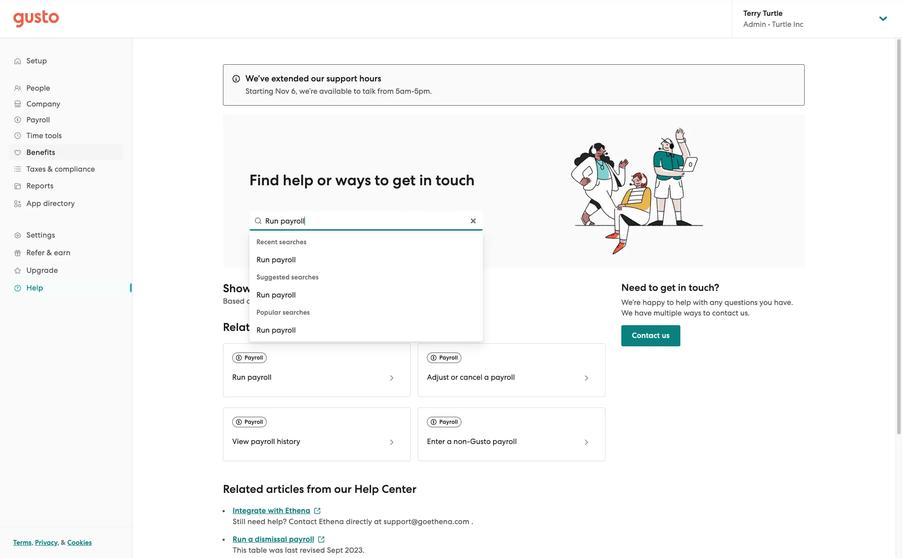 Task type: describe. For each thing, give the bounding box(es) containing it.
recent searches group
[[249, 234, 483, 270]]

looking
[[427, 297, 452, 306]]

1 vertical spatial .
[[471, 518, 473, 527]]

payroll inside suggested searches group
[[272, 291, 296, 300]]

run payroll for recent
[[257, 256, 296, 264]]

we've
[[245, 74, 269, 84]]

what
[[379, 297, 397, 306]]

a for payroll
[[248, 536, 253, 545]]

to inside we've extended our support hours alert
[[354, 87, 361, 96]]

based
[[223, 297, 245, 306]]

you inside need to get in touch? we're happy to help with any questions you have. we have multiple ways to contact us.
[[760, 298, 772, 307]]

related actions
[[223, 321, 304, 335]]

searches for popular searches
[[283, 309, 310, 317]]

cookies
[[67, 539, 92, 547]]

0 horizontal spatial in
[[419, 171, 432, 190]]

taxes & compliance button
[[9, 161, 123, 177]]

recent searches
[[257, 238, 307, 246]]

1 vertical spatial turtle
[[772, 20, 792, 29]]

app directory
[[26, 199, 75, 208]]

reports link
[[9, 178, 123, 194]]

app directory link
[[9, 196, 123, 212]]

we've extended our support hours
[[245, 74, 381, 84]]

run payroll button for suggested searches
[[249, 286, 483, 305]]

this table was last revised sept 2023.
[[233, 547, 367, 555]]

gusto navigation element
[[0, 38, 132, 311]]

refer
[[26, 249, 45, 257]]

be
[[368, 297, 377, 306]]

terry turtle admin • turtle inc
[[744, 9, 804, 29]]

might
[[346, 297, 366, 306]]

payroll button
[[9, 112, 123, 128]]

setup
[[26, 56, 47, 65]]

terms , privacy , & cookies
[[13, 539, 92, 547]]

table
[[249, 547, 267, 555]]

people button
[[9, 80, 123, 96]]

articles
[[266, 483, 304, 497]]

adjust or cancel a payroll
[[427, 373, 515, 382]]

searches for recent searches
[[279, 238, 307, 246]]

to up happy
[[649, 282, 658, 294]]

gusto
[[470, 438, 491, 447]]

integrate with ethena
[[233, 507, 310, 516]]

think
[[313, 297, 330, 306]]

1 horizontal spatial ethena
[[319, 518, 344, 527]]

1 vertical spatial with
[[268, 507, 283, 516]]

contact us
[[632, 332, 670, 341]]

settings
[[26, 231, 55, 240]]

time
[[26, 131, 43, 140]]

run payroll button for recent searches
[[249, 250, 483, 270]]

payroll for adjust or cancel a payroll
[[439, 355, 458, 361]]

cookies button
[[67, 538, 92, 549]]

sept
[[327, 547, 343, 555]]

2 vertical spatial &
[[61, 539, 66, 547]]

for
[[307, 282, 322, 296]]

to down any
[[703, 309, 710, 318]]

search,
[[275, 297, 299, 306]]

on
[[246, 297, 255, 306]]

payroll inside dropdown button
[[26, 115, 50, 124]]

benefits
[[26, 148, 55, 157]]

history
[[277, 438, 300, 447]]

2023.
[[345, 547, 365, 555]]

hours
[[359, 74, 381, 84]]

are
[[413, 297, 425, 306]]

earn
[[54, 249, 70, 257]]

popular searches group
[[249, 305, 483, 340]]

actions
[[266, 321, 304, 335]]

opens in a new tab image
[[318, 537, 325, 544]]

inc
[[793, 20, 804, 29]]

terry
[[744, 9, 761, 18]]

home image
[[13, 10, 59, 28]]

0 vertical spatial help
[[283, 171, 314, 190]]

have.
[[774, 298, 793, 307]]

need
[[247, 518, 266, 527]]

For example: correct a payroll, manage state taxes, etc. field
[[249, 212, 483, 231]]

dismissal
[[255, 536, 287, 545]]

payroll for enter a non-gusto payroll
[[439, 419, 458, 426]]

touch?
[[689, 282, 719, 294]]

integrate
[[233, 507, 266, 516]]

time tools
[[26, 131, 62, 140]]

support
[[326, 74, 357, 84]]

list containing people
[[0, 80, 132, 297]]

happy
[[643, 298, 665, 307]]

revised
[[300, 547, 325, 555]]

people
[[26, 84, 50, 93]]

us.
[[740, 309, 750, 318]]

run payroll for suggested
[[257, 291, 296, 300]]

get inside need to get in touch? we're happy to help with any questions you have. we have multiple ways to contact us.
[[661, 282, 676, 294]]

popular searches
[[257, 309, 310, 317]]

contact
[[712, 309, 739, 318]]

settings link
[[9, 227, 123, 243]]

contact us button
[[621, 326, 680, 347]]

find
[[249, 171, 279, 190]]

cancel
[[460, 373, 482, 382]]

0 horizontal spatial or
[[317, 171, 332, 190]]

this
[[332, 297, 344, 306]]

your
[[257, 297, 273, 306]]

help link
[[9, 280, 123, 296]]

we're
[[621, 298, 641, 307]]

& for compliance
[[48, 165, 53, 174]]

touch
[[436, 171, 475, 190]]

still
[[233, 518, 246, 527]]

integrate with ethena link
[[233, 507, 321, 516]]

tools
[[45, 131, 62, 140]]

compliance
[[55, 165, 95, 174]]

extended
[[271, 74, 309, 84]]

non-
[[454, 438, 470, 447]]



Task type: vqa. For each thing, say whether or not it's contained in the screenshot.
PROJECTS, at the bottom
no



Task type: locate. For each thing, give the bounding box(es) containing it.
terms link
[[13, 539, 32, 547]]

you inside the showing results for " based on your search, we think this might be what you are looking for.
[[399, 297, 411, 306]]

2 vertical spatial a
[[248, 536, 253, 545]]

related for related articles from our help center
[[223, 483, 263, 497]]

related
[[223, 321, 263, 335], [223, 483, 263, 497]]

0 vertical spatial get
[[393, 171, 416, 190]]

1 vertical spatial get
[[661, 282, 676, 294]]

2 horizontal spatial a
[[484, 373, 489, 382]]

turtle right •
[[772, 20, 792, 29]]

you left 'have.'
[[760, 298, 772, 307]]

run inside recent searches group
[[257, 256, 270, 264]]

related up integrate at the left
[[223, 483, 263, 497]]

ethena
[[285, 507, 310, 516], [319, 518, 344, 527]]

, left cookies
[[57, 539, 59, 547]]

1 vertical spatial from
[[307, 483, 332, 497]]

0 vertical spatial contact
[[632, 332, 660, 341]]

showing results for " based on your search, we think this might be what you are looking for.
[[223, 282, 465, 306]]

0 vertical spatial from
[[378, 87, 394, 96]]

1 horizontal spatial list
[[223, 506, 606, 559]]

"
[[325, 282, 329, 296]]

payroll up adjust
[[439, 355, 458, 361]]

0 horizontal spatial from
[[307, 483, 332, 497]]

to
[[354, 87, 361, 96], [375, 171, 389, 190], [649, 282, 658, 294], [667, 298, 674, 307], [703, 309, 710, 318]]

you left are
[[399, 297, 411, 306]]

contact down opens in a new tab icon
[[289, 518, 317, 527]]

with inside need to get in touch? we're happy to help with any questions you have. we have multiple ways to contact us.
[[693, 298, 708, 307]]

a left non-
[[447, 438, 452, 447]]

run inside popular searches group
[[257, 326, 270, 335]]

&
[[48, 165, 53, 174], [47, 249, 52, 257], [61, 539, 66, 547]]

& right taxes
[[48, 165, 53, 174]]

1 horizontal spatial a
[[447, 438, 452, 447]]

our inside alert
[[311, 74, 324, 84]]

this
[[233, 547, 247, 555]]

taxes
[[26, 165, 46, 174]]

payroll inside popular searches group
[[272, 326, 296, 335]]

benefits link
[[9, 145, 123, 160]]

run payroll for popular
[[257, 326, 296, 335]]

searches inside group
[[279, 238, 307, 246]]

1 , from the left
[[32, 539, 33, 547]]

0 vertical spatial in
[[419, 171, 432, 190]]

recent
[[257, 238, 278, 246]]

0 vertical spatial ethena
[[285, 507, 310, 516]]

. inside we've extended our support hours alert
[[430, 87, 432, 96]]

0 horizontal spatial a
[[248, 536, 253, 545]]

help down upgrade
[[26, 284, 43, 293]]

6,
[[291, 87, 297, 96]]

0 vertical spatial run payroll button
[[249, 250, 483, 270]]

0 horizontal spatial you
[[399, 297, 411, 306]]

0 vertical spatial list
[[0, 80, 132, 297]]

0 vertical spatial with
[[693, 298, 708, 307]]

upgrade link
[[9, 263, 123, 279]]

0 horizontal spatial ethena
[[285, 507, 310, 516]]

, left privacy 'link'
[[32, 539, 33, 547]]

1 vertical spatial a
[[447, 438, 452, 447]]

0 horizontal spatial with
[[268, 507, 283, 516]]

1 horizontal spatial from
[[378, 87, 394, 96]]

showing
[[223, 282, 268, 296]]

1 vertical spatial run payroll button
[[249, 286, 483, 305]]

list containing integrate with ethena
[[223, 506, 606, 559]]

1 horizontal spatial ,
[[57, 539, 59, 547]]

1 vertical spatial related
[[223, 483, 263, 497]]

1 vertical spatial contact
[[289, 518, 317, 527]]

1 run payroll button from the top
[[249, 250, 483, 270]]

setup link
[[9, 53, 123, 69]]

run payroll button for popular searches
[[249, 321, 483, 340]]

suggested searches
[[257, 274, 319, 282]]

contact left us
[[632, 332, 660, 341]]

0 vertical spatial related
[[223, 321, 263, 335]]

ways right multiple
[[684, 309, 701, 318]]

in inside need to get in touch? we're happy to help with any questions you have. we have multiple ways to contact us.
[[678, 282, 686, 294]]

1 vertical spatial ethena
[[319, 518, 344, 527]]

0 horizontal spatial ways
[[335, 171, 371, 190]]

1 horizontal spatial help
[[354, 483, 379, 497]]

starting
[[245, 87, 273, 96]]

questions
[[725, 298, 758, 307]]

at
[[374, 518, 382, 527]]

turtle up •
[[763, 9, 783, 18]]

0 vertical spatial searches
[[279, 238, 307, 246]]

us
[[662, 332, 670, 341]]

run for recent searches
[[257, 256, 270, 264]]

2 run payroll button from the top
[[249, 286, 483, 305]]

searches
[[279, 238, 307, 246], [291, 274, 319, 282], [283, 309, 310, 317]]

1 vertical spatial our
[[334, 483, 352, 497]]

time tools button
[[9, 128, 123, 144]]

a up table
[[248, 536, 253, 545]]

to up for example: correct a payroll, manage state taxes, etc. field
[[375, 171, 389, 190]]

with
[[693, 298, 708, 307], [268, 507, 283, 516]]

privacy link
[[35, 539, 57, 547]]

we've extended our support hours alert
[[223, 64, 805, 106]]

payroll for view payroll history
[[245, 419, 263, 426]]

& left earn
[[47, 249, 52, 257]]

with up help?
[[268, 507, 283, 516]]

1 horizontal spatial ways
[[684, 309, 701, 318]]

0 vertical spatial help
[[26, 284, 43, 293]]

payroll up enter
[[439, 419, 458, 426]]

0 horizontal spatial contact
[[289, 518, 317, 527]]

& for earn
[[47, 249, 52, 257]]

in left touch?
[[678, 282, 686, 294]]

0 vertical spatial ways
[[335, 171, 371, 190]]

you
[[399, 297, 411, 306], [760, 298, 772, 307]]

run payroll inside recent searches group
[[257, 256, 296, 264]]

any
[[710, 298, 723, 307]]

from up opens in a new tab icon
[[307, 483, 332, 497]]

run for suggested searches
[[257, 291, 270, 300]]

was
[[269, 547, 283, 555]]

center
[[382, 483, 417, 497]]

1 vertical spatial searches
[[291, 274, 319, 282]]

view
[[232, 438, 249, 447]]

payroll
[[272, 256, 296, 264], [272, 291, 296, 300], [272, 326, 296, 335], [247, 373, 272, 382], [491, 373, 515, 382], [251, 438, 275, 447], [493, 438, 517, 447], [289, 536, 314, 545]]

refer & earn link
[[9, 245, 123, 261]]

reports
[[26, 182, 54, 190]]

1 vertical spatial &
[[47, 249, 52, 257]]

1 vertical spatial ways
[[684, 309, 701, 318]]

0 horizontal spatial list
[[0, 80, 132, 297]]

,
[[32, 539, 33, 547], [57, 539, 59, 547]]

last
[[285, 547, 298, 555]]

we
[[301, 297, 311, 306]]

& inside dropdown button
[[48, 165, 53, 174]]

5am
[[396, 87, 411, 96]]

enter a non-gusto payroll
[[427, 438, 517, 447]]

suggested
[[257, 274, 290, 282]]

search-bar options list box
[[249, 233, 483, 342]]

help
[[283, 171, 314, 190], [676, 298, 691, 307]]

to left talk
[[354, 87, 361, 96]]

5pm
[[414, 87, 430, 96]]

0 horizontal spatial get
[[393, 171, 416, 190]]

payroll inside recent searches group
[[272, 256, 296, 264]]

run payroll
[[257, 256, 296, 264], [257, 291, 296, 300], [257, 326, 296, 335], [232, 373, 272, 382]]

0 vertical spatial &
[[48, 165, 53, 174]]

help up multiple
[[676, 298, 691, 307]]

1 horizontal spatial with
[[693, 298, 708, 307]]

1 horizontal spatial contact
[[632, 332, 660, 341]]

our up the still need help?   contact ethena directly at  support@goethena.com .
[[334, 483, 352, 497]]

1 vertical spatial in
[[678, 282, 686, 294]]

taxes & compliance
[[26, 165, 95, 174]]

ways inside need to get in touch? we're happy to help with any questions you have. we have multiple ways to contact us.
[[684, 309, 701, 318]]

app
[[26, 199, 41, 208]]

0 vertical spatial or
[[317, 171, 332, 190]]

1 horizontal spatial get
[[661, 282, 676, 294]]

0 horizontal spatial help
[[26, 284, 43, 293]]

run for popular searches
[[257, 326, 270, 335]]

0 horizontal spatial help
[[283, 171, 314, 190]]

related for related actions
[[223, 321, 263, 335]]

1 related from the top
[[223, 321, 263, 335]]

1 horizontal spatial help
[[676, 298, 691, 307]]

0 vertical spatial our
[[311, 74, 324, 84]]

1 vertical spatial list
[[223, 506, 606, 559]]

company button
[[9, 96, 123, 112]]

directory
[[43, 199, 75, 208]]

ethena down opens in a new tab icon
[[319, 518, 344, 527]]

from inside we've extended our support hours alert
[[378, 87, 394, 96]]

opens in a new tab image
[[314, 508, 321, 515]]

from right talk
[[378, 87, 394, 96]]

1 vertical spatial or
[[451, 373, 458, 382]]

payroll up time
[[26, 115, 50, 124]]

related down on
[[223, 321, 263, 335]]

run payroll inside suggested searches group
[[257, 291, 296, 300]]

1 horizontal spatial in
[[678, 282, 686, 294]]

.
[[430, 87, 432, 96], [471, 518, 473, 527]]

0 vertical spatial a
[[484, 373, 489, 382]]

1 vertical spatial help
[[676, 298, 691, 307]]

help inside the help link
[[26, 284, 43, 293]]

0 horizontal spatial our
[[311, 74, 324, 84]]

admin
[[744, 20, 766, 29]]

a
[[484, 373, 489, 382], [447, 438, 452, 447], [248, 536, 253, 545]]

find help or ways to get in touch
[[249, 171, 475, 190]]

3 run payroll button from the top
[[249, 321, 483, 340]]

help
[[26, 284, 43, 293], [354, 483, 379, 497]]

0 horizontal spatial .
[[430, 87, 432, 96]]

popular
[[257, 309, 281, 317]]

2 related from the top
[[223, 483, 263, 497]]

payroll for run payroll
[[245, 355, 263, 361]]

payroll up view payroll history
[[245, 419, 263, 426]]

from
[[378, 87, 394, 96], [307, 483, 332, 497]]

0 vertical spatial turtle
[[763, 9, 783, 18]]

terms
[[13, 539, 32, 547]]

available
[[319, 87, 352, 96]]

results
[[271, 282, 305, 296]]

our up we're
[[311, 74, 324, 84]]

we're
[[299, 87, 318, 96]]

payroll down related actions
[[245, 355, 263, 361]]

run payroll inside popular searches group
[[257, 326, 296, 335]]

help left center
[[354, 483, 379, 497]]

company
[[26, 100, 60, 108]]

run inside suggested searches group
[[257, 291, 270, 300]]

contact inside contact us button
[[632, 332, 660, 341]]

suggested searches group
[[249, 270, 483, 305]]

2 vertical spatial searches
[[283, 309, 310, 317]]

searches for suggested searches
[[291, 274, 319, 282]]

searches down search,
[[283, 309, 310, 317]]

ways up for example: correct a payroll, manage state taxes, etc. field
[[335, 171, 371, 190]]

1 horizontal spatial you
[[760, 298, 772, 307]]

upgrade
[[26, 266, 58, 275]]

talk
[[363, 87, 376, 96]]

searches right "recent"
[[279, 238, 307, 246]]

a for gusto
[[447, 438, 452, 447]]

1 horizontal spatial our
[[334, 483, 352, 497]]

help?
[[267, 518, 287, 527]]

to up multiple
[[667, 298, 674, 307]]

still need help?   contact ethena directly at  support@goethena.com .
[[233, 518, 479, 527]]

directly
[[346, 518, 372, 527]]

refer & earn
[[26, 249, 70, 257]]

searches up the for
[[291, 274, 319, 282]]

1 vertical spatial help
[[354, 483, 379, 497]]

0 horizontal spatial ,
[[32, 539, 33, 547]]

privacy
[[35, 539, 57, 547]]

list
[[0, 80, 132, 297], [223, 506, 606, 559]]

0 vertical spatial .
[[430, 87, 432, 96]]

ethena left opens in a new tab icon
[[285, 507, 310, 516]]

with down touch?
[[693, 298, 708, 307]]

2 vertical spatial run payroll button
[[249, 321, 483, 340]]

related articles from our help center
[[223, 483, 417, 497]]

& left cookies
[[61, 539, 66, 547]]

2 , from the left
[[57, 539, 59, 547]]

adjust
[[427, 373, 449, 382]]

in left touch
[[419, 171, 432, 190]]

help right find
[[283, 171, 314, 190]]

1 horizontal spatial or
[[451, 373, 458, 382]]

1 horizontal spatial .
[[471, 518, 473, 527]]

help inside need to get in touch? we're happy to help with any questions you have. we have multiple ways to contact us.
[[676, 298, 691, 307]]

run
[[257, 256, 270, 264], [257, 291, 270, 300], [257, 326, 270, 335], [232, 373, 246, 382], [233, 536, 246, 545]]

for.
[[454, 297, 465, 306]]

a right the cancel
[[484, 373, 489, 382]]



